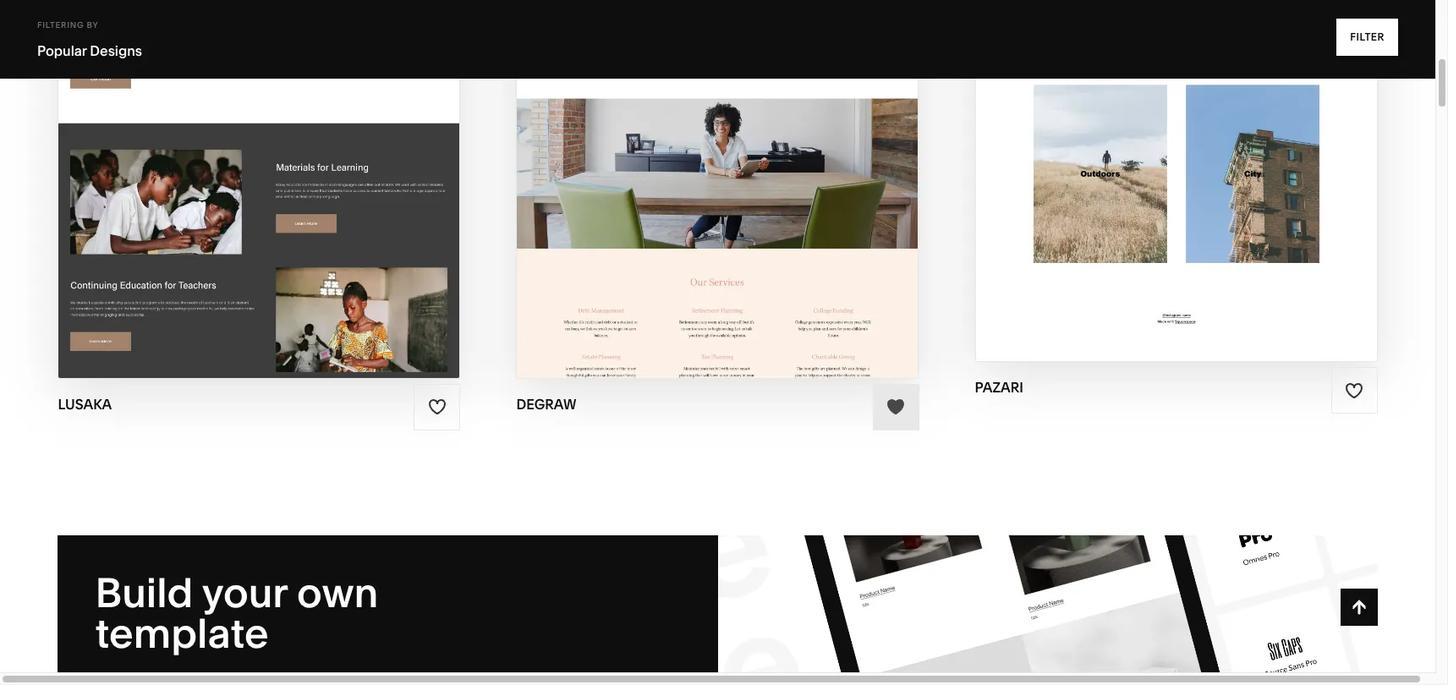 Task type: vqa. For each thing, say whether or not it's contained in the screenshot.
bottom Lusaka
yes



Task type: describe. For each thing, give the bounding box(es) containing it.
preview pazari
[[1107, 102, 1245, 121]]

1 vertical spatial lusaka
[[265, 110, 332, 130]]

preview lusaka link
[[187, 97, 332, 144]]

preview lusaka
[[187, 110, 332, 130]]

degraw image
[[517, 0, 918, 378]]

filtering
[[37, 20, 84, 30]]

filtering by
[[37, 20, 98, 30]]

filter button
[[1337, 19, 1398, 56]]

your
[[202, 568, 287, 617]]

preview for preview degraw
[[642, 110, 716, 130]]

degraw inside 'button'
[[723, 77, 797, 97]]

start with pazari
[[1086, 69, 1248, 88]]

own
[[297, 568, 378, 617]]

build
[[95, 568, 193, 617]]

popular designs
[[37, 42, 142, 59]]

lusaka image
[[59, 0, 460, 378]]

add lusaka to your favorites list image
[[428, 398, 447, 416]]

degraw inside "link"
[[720, 110, 794, 130]]

start with lusaka
[[166, 77, 335, 97]]

start with lusaka button
[[166, 64, 353, 111]]

preview for preview lusaka
[[187, 110, 261, 130]]

pazari image
[[976, 0, 1377, 361]]

designs
[[90, 42, 142, 59]]

preview of building your own template image
[[718, 535, 1377, 685]]



Task type: locate. For each thing, give the bounding box(es) containing it.
start up preview lusaka at the top of page
[[166, 77, 217, 97]]

with up preview degraw
[[676, 77, 719, 97]]

with up preview pazari
[[1141, 69, 1184, 88]]

2 vertical spatial lusaka
[[58, 396, 112, 413]]

1 horizontal spatial start
[[621, 77, 672, 97]]

start with pazari button
[[1086, 56, 1266, 102]]

2 horizontal spatial start
[[1086, 69, 1137, 88]]

filter
[[1350, 30, 1385, 43]]

0 vertical spatial pazari
[[1188, 69, 1248, 88]]

2 horizontal spatial with
[[1141, 69, 1184, 88]]

with inside 'button'
[[676, 77, 719, 97]]

0 vertical spatial degraw
[[723, 77, 797, 97]]

preview degraw
[[642, 110, 794, 130]]

preview down start with degraw
[[642, 110, 716, 130]]

preview inside "link"
[[642, 110, 716, 130]]

lusaka inside button
[[268, 77, 335, 97]]

degraw
[[723, 77, 797, 97], [720, 110, 794, 130], [516, 396, 576, 413]]

preview
[[1107, 102, 1181, 121], [187, 110, 261, 130], [642, 110, 716, 130]]

preview down start with lusaka
[[187, 110, 261, 130]]

preview pazari link
[[1107, 89, 1245, 135]]

0 horizontal spatial preview
[[187, 110, 261, 130]]

preview for preview pazari
[[1107, 102, 1181, 121]]

start for start with pazari
[[1086, 69, 1137, 88]]

add pazari to your favorites list image
[[1345, 381, 1363, 400]]

start up preview degraw
[[621, 77, 672, 97]]

popular
[[37, 42, 87, 59]]

start up preview pazari
[[1086, 69, 1137, 88]]

start for start with degraw
[[621, 77, 672, 97]]

0 horizontal spatial with
[[221, 77, 264, 97]]

with
[[1141, 69, 1184, 88], [221, 77, 264, 97], [676, 77, 719, 97]]

start for start with lusaka
[[166, 77, 217, 97]]

pazari inside button
[[1188, 69, 1248, 88]]

build your own template
[[95, 568, 378, 658]]

pazari
[[1188, 69, 1248, 88], [1185, 102, 1245, 121], [975, 379, 1023, 396]]

2 vertical spatial pazari
[[975, 379, 1023, 396]]

preview degraw link
[[642, 97, 794, 144]]

with for lusaka
[[221, 77, 264, 97]]

start
[[1086, 69, 1137, 88], [166, 77, 217, 97], [621, 77, 672, 97]]

by
[[87, 20, 98, 30]]

1 vertical spatial degraw
[[720, 110, 794, 130]]

lusaka
[[268, 77, 335, 97], [265, 110, 332, 130], [58, 396, 112, 413]]

with for degraw
[[676, 77, 719, 97]]

0 horizontal spatial start
[[166, 77, 217, 97]]

0 vertical spatial lusaka
[[268, 77, 335, 97]]

with up preview lusaka at the top of page
[[221, 77, 264, 97]]

1 horizontal spatial with
[[676, 77, 719, 97]]

back to top image
[[1350, 598, 1368, 617]]

2 vertical spatial degraw
[[516, 396, 576, 413]]

preview down the start with pazari
[[1107, 102, 1181, 121]]

2 horizontal spatial preview
[[1107, 102, 1181, 121]]

1 horizontal spatial preview
[[642, 110, 716, 130]]

remove degraw from your favorites list image
[[886, 398, 905, 416]]

start inside 'button'
[[621, 77, 672, 97]]

1 vertical spatial pazari
[[1185, 102, 1245, 121]]

start with degraw button
[[621, 64, 815, 111]]

template
[[95, 608, 269, 658]]

start with degraw
[[621, 77, 797, 97]]

with for pazari
[[1141, 69, 1184, 88]]



